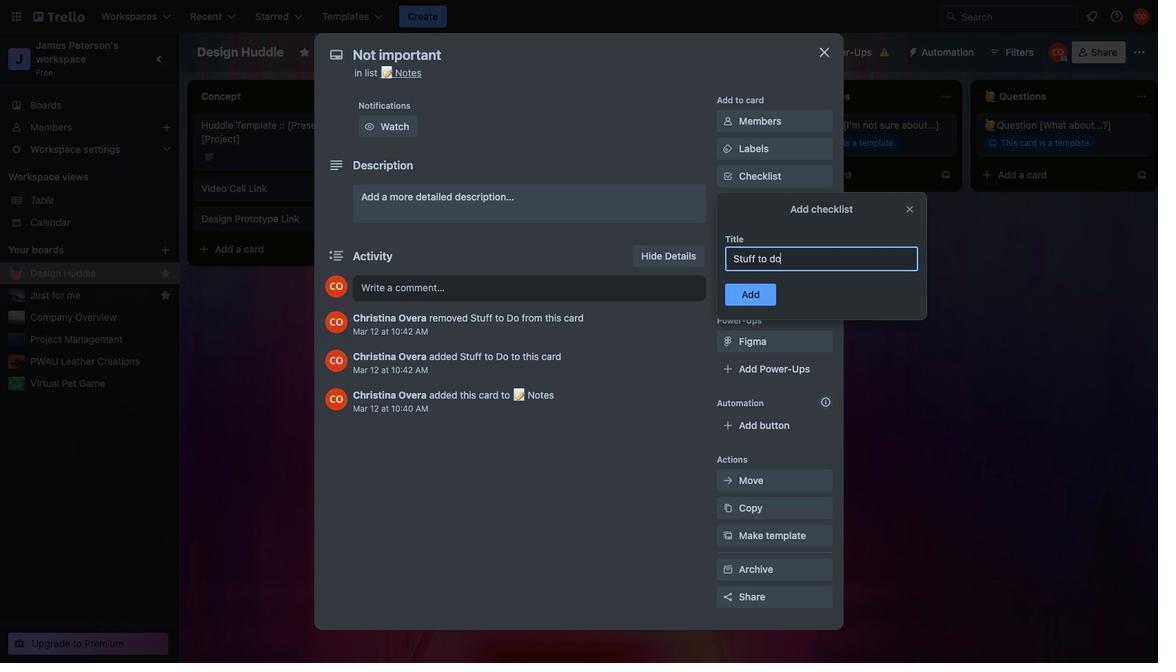 Task type: locate. For each thing, give the bounding box(es) containing it.
0 horizontal spatial create from template… image
[[744, 170, 755, 181]]

christina overa (christinaovera) image inside primary element
[[1133, 8, 1150, 25]]

create from template… image
[[744, 170, 755, 181], [940, 170, 951, 181]]

2 vertical spatial create from template… image
[[549, 296, 560, 307]]

Search field
[[957, 7, 1077, 26]]

0 horizontal spatial create from template… image
[[353, 244, 364, 255]]

christina overa (christinaovera) image
[[1133, 8, 1150, 25], [1048, 43, 1068, 62], [325, 276, 347, 298], [325, 350, 347, 372]]

sm image
[[902, 41, 922, 61], [721, 142, 735, 156], [721, 252, 735, 266], [721, 335, 735, 349], [721, 502, 735, 516], [721, 563, 735, 577]]

1 create from template… image from the left
[[744, 170, 755, 181]]

create from template… image
[[1136, 170, 1147, 181], [353, 244, 364, 255], [549, 296, 560, 307]]

sm image
[[721, 114, 735, 128], [363, 120, 376, 134], [721, 474, 735, 488], [721, 529, 735, 543]]

Write a comment text field
[[353, 276, 706, 301]]

your boards with 6 items element
[[8, 242, 139, 258]]

2 horizontal spatial create from template… image
[[1136, 170, 1147, 181]]

1 vertical spatial create from template… image
[[353, 244, 364, 255]]

2 create from template… image from the left
[[940, 170, 951, 181]]

None text field
[[346, 43, 801, 68], [725, 247, 918, 272], [346, 43, 801, 68], [725, 247, 918, 272]]

2 christina overa (christinaovera) image from the top
[[325, 389, 347, 411]]

christina overa (christinaovera) image
[[325, 312, 347, 334], [325, 389, 347, 411]]

2 starred icon image from the top
[[160, 290, 171, 301]]

0 vertical spatial christina overa (christinaovera) image
[[325, 312, 347, 334]]

1 vertical spatial starred icon image
[[160, 290, 171, 301]]

1 vertical spatial christina overa (christinaovera) image
[[325, 389, 347, 411]]

1 starred icon image from the top
[[160, 268, 171, 279]]

1 horizontal spatial create from template… image
[[940, 170, 951, 181]]

starred icon image
[[160, 268, 171, 279], [160, 290, 171, 301]]

primary element
[[0, 0, 1158, 33]]

close dialog image
[[816, 44, 833, 61]]

add board image
[[160, 245, 171, 256]]

open information menu image
[[1110, 10, 1124, 23]]

0 vertical spatial starred icon image
[[160, 268, 171, 279]]



Task type: vqa. For each thing, say whether or not it's contained in the screenshot.
topmost add icon
no



Task type: describe. For each thing, give the bounding box(es) containing it.
1 horizontal spatial create from template… image
[[549, 296, 560, 307]]

0 notifications image
[[1084, 8, 1100, 25]]

search image
[[946, 11, 957, 22]]

1 christina overa (christinaovera) image from the top
[[325, 312, 347, 334]]

show menu image
[[1133, 45, 1146, 59]]

close popover image
[[904, 204, 915, 215]]

Board name text field
[[190, 41, 291, 63]]

0 vertical spatial create from template… image
[[1136, 170, 1147, 181]]

star or unstar board image
[[299, 47, 310, 58]]



